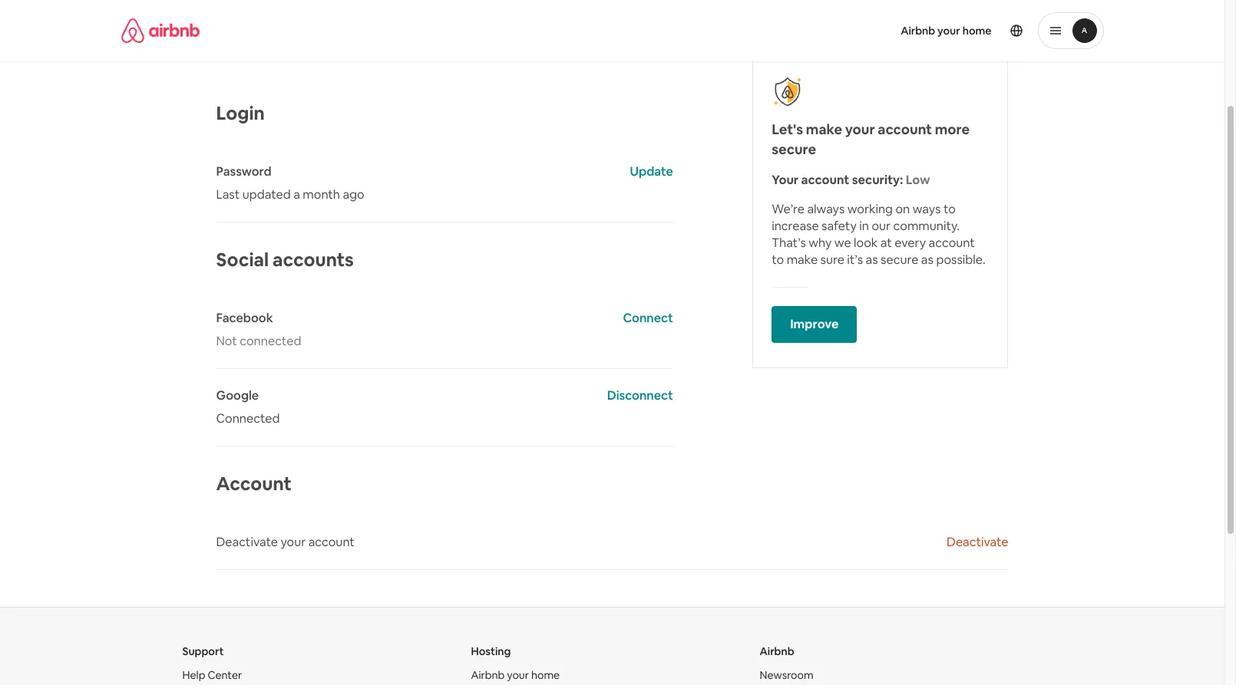 Task type: describe. For each thing, give the bounding box(es) containing it.
deactivate your account
[[216, 535, 355, 551]]

ago
[[343, 187, 365, 203]]

we
[[835, 235, 851, 251]]

always
[[808, 201, 845, 217]]

improve
[[790, 316, 839, 333]]

we're
[[772, 201, 805, 217]]

safety
[[822, 218, 857, 234]]

working
[[848, 201, 893, 217]]

not
[[216, 333, 237, 349]]

hosting
[[471, 645, 511, 659]]

at
[[881, 235, 892, 251]]

not connected
[[216, 333, 301, 349]]

profile element
[[631, 0, 1104, 61]]

let's make your account more secure
[[772, 121, 970, 158]]

a
[[294, 187, 300, 203]]

deactivate link
[[947, 535, 1009, 551]]

every
[[895, 235, 926, 251]]

help
[[182, 669, 205, 683]]

secure inside let's make your account more secure
[[772, 141, 817, 158]]

1 as from the left
[[866, 252, 878, 268]]

we're always working on ways to increase safety in our community. that's why we look at every account to make sure it's as secure as possible.
[[772, 201, 986, 268]]

1 vertical spatial airbnb
[[760, 645, 795, 659]]

possible.
[[937, 252, 986, 268]]

0 horizontal spatial to
[[772, 252, 784, 268]]

social
[[216, 248, 269, 272]]

connected
[[240, 333, 301, 349]]

1 vertical spatial airbnb your home
[[471, 669, 560, 683]]

security:
[[852, 172, 904, 188]]

airbnb inside profile element
[[901, 24, 936, 38]]

password
[[216, 164, 272, 180]]

google
[[216, 388, 259, 404]]

connect
[[623, 310, 673, 326]]

your inside profile element
[[938, 24, 961, 38]]

that's
[[772, 235, 806, 251]]

disconnect button
[[607, 388, 673, 405]]

airbnb your home link inside profile element
[[892, 15, 1001, 47]]

low
[[906, 172, 930, 188]]

why
[[809, 235, 832, 251]]



Task type: locate. For each thing, give the bounding box(es) containing it.
0 horizontal spatial airbnb
[[471, 669, 505, 683]]

tab list
[[216, 11, 673, 51]]

make down that's
[[787, 252, 818, 268]]

accounts
[[273, 248, 354, 272]]

help center
[[182, 669, 242, 683]]

update
[[630, 164, 673, 180]]

1 horizontal spatial airbnb your home link
[[892, 15, 1001, 47]]

center
[[208, 669, 242, 683]]

newsroom link
[[760, 669, 814, 683]]

your account security: low
[[772, 172, 930, 188]]

1 vertical spatial to
[[772, 252, 784, 268]]

help center link
[[182, 669, 242, 683]]

improve button
[[772, 306, 858, 343]]

airbnb
[[901, 24, 936, 38], [760, 645, 795, 659], [471, 669, 505, 683]]

1 vertical spatial make
[[787, 252, 818, 268]]

newsroom
[[760, 669, 814, 683]]

0 vertical spatial airbnb your home
[[901, 24, 992, 38]]

1 horizontal spatial airbnb your home
[[901, 24, 992, 38]]

make
[[806, 121, 843, 138], [787, 252, 818, 268]]

our
[[872, 218, 891, 234]]

1 horizontal spatial secure
[[881, 252, 919, 268]]

disconnect
[[607, 388, 673, 404]]

0 vertical spatial home
[[963, 24, 992, 38]]

more
[[935, 121, 970, 138]]

as down the 'every'
[[922, 252, 934, 268]]

as right it's
[[866, 252, 878, 268]]

to down that's
[[772, 252, 784, 268]]

month
[[303, 187, 340, 203]]

2 deactivate from the left
[[947, 535, 1009, 551]]

1 horizontal spatial airbnb
[[760, 645, 795, 659]]

home inside profile element
[[963, 24, 992, 38]]

connect button
[[623, 310, 673, 327]]

on
[[896, 201, 910, 217]]

connected
[[216, 411, 280, 427]]

0 horizontal spatial as
[[866, 252, 878, 268]]

account inside let's make your account more secure
[[878, 121, 932, 138]]

1 horizontal spatial to
[[944, 201, 956, 217]]

update button
[[630, 164, 673, 181]]

1 vertical spatial airbnb your home link
[[471, 669, 560, 683]]

0 horizontal spatial airbnb your home link
[[471, 669, 560, 683]]

last
[[216, 187, 240, 203]]

airbnb your home
[[901, 24, 992, 38], [471, 669, 560, 683]]

2 as from the left
[[922, 252, 934, 268]]

login
[[216, 101, 265, 125]]

updated
[[243, 187, 291, 203]]

1 vertical spatial secure
[[881, 252, 919, 268]]

deactivate for "deactivate" link
[[947, 535, 1009, 551]]

0 horizontal spatial deactivate
[[216, 535, 278, 551]]

your
[[938, 24, 961, 38], [846, 121, 875, 138], [281, 535, 306, 551], [507, 669, 529, 683]]

1 horizontal spatial deactivate
[[947, 535, 1009, 551]]

secure down let's
[[772, 141, 817, 158]]

account
[[216, 472, 292, 496]]

0 vertical spatial airbnb
[[901, 24, 936, 38]]

deactivate for deactivate your account
[[216, 535, 278, 551]]

sure
[[821, 252, 845, 268]]

make inside the we're always working on ways to increase safety in our community. that's why we look at every account to make sure it's as secure as possible.
[[787, 252, 818, 268]]

2 horizontal spatial airbnb
[[901, 24, 936, 38]]

it's
[[847, 252, 863, 268]]

let's
[[772, 121, 803, 138]]

facebook
[[216, 310, 273, 326]]

social accounts
[[216, 248, 354, 272]]

airbnb your home inside profile element
[[901, 24, 992, 38]]

account
[[878, 121, 932, 138], [802, 172, 850, 188], [929, 235, 975, 251], [309, 535, 355, 551]]

home
[[963, 24, 992, 38], [531, 669, 560, 683]]

0 vertical spatial secure
[[772, 141, 817, 158]]

your
[[772, 172, 799, 188]]

make inside let's make your account more secure
[[806, 121, 843, 138]]

0 vertical spatial to
[[944, 201, 956, 217]]

make right let's
[[806, 121, 843, 138]]

deactivate
[[216, 535, 278, 551], [947, 535, 1009, 551]]

1 horizontal spatial as
[[922, 252, 934, 268]]

0 horizontal spatial airbnb your home
[[471, 669, 560, 683]]

secure down the 'every'
[[881, 252, 919, 268]]

1 deactivate from the left
[[216, 535, 278, 551]]

0 horizontal spatial home
[[531, 669, 560, 683]]

0 vertical spatial make
[[806, 121, 843, 138]]

look
[[854, 235, 878, 251]]

to
[[944, 201, 956, 217], [772, 252, 784, 268]]

community.
[[894, 218, 960, 234]]

0 horizontal spatial secure
[[772, 141, 817, 158]]

2 vertical spatial airbnb
[[471, 669, 505, 683]]

as
[[866, 252, 878, 268], [922, 252, 934, 268]]

account inside the we're always working on ways to increase safety in our community. that's why we look at every account to make sure it's as secure as possible.
[[929, 235, 975, 251]]

support
[[182, 645, 224, 659]]

to right the ways at the top of the page
[[944, 201, 956, 217]]

0 vertical spatial airbnb your home link
[[892, 15, 1001, 47]]

secure
[[772, 141, 817, 158], [881, 252, 919, 268]]

1 horizontal spatial home
[[963, 24, 992, 38]]

secure inside the we're always working on ways to increase safety in our community. that's why we look at every account to make sure it's as secure as possible.
[[881, 252, 919, 268]]

airbnb your home link
[[892, 15, 1001, 47], [471, 669, 560, 683]]

increase
[[772, 218, 819, 234]]

your inside let's make your account more secure
[[846, 121, 875, 138]]

in
[[860, 218, 869, 234]]

ways
[[913, 201, 941, 217]]

password last updated a month ago
[[216, 164, 365, 203]]

1 vertical spatial home
[[531, 669, 560, 683]]



Task type: vqa. For each thing, say whether or not it's contained in the screenshot.
rightmost 'DEACTIVATE'
yes



